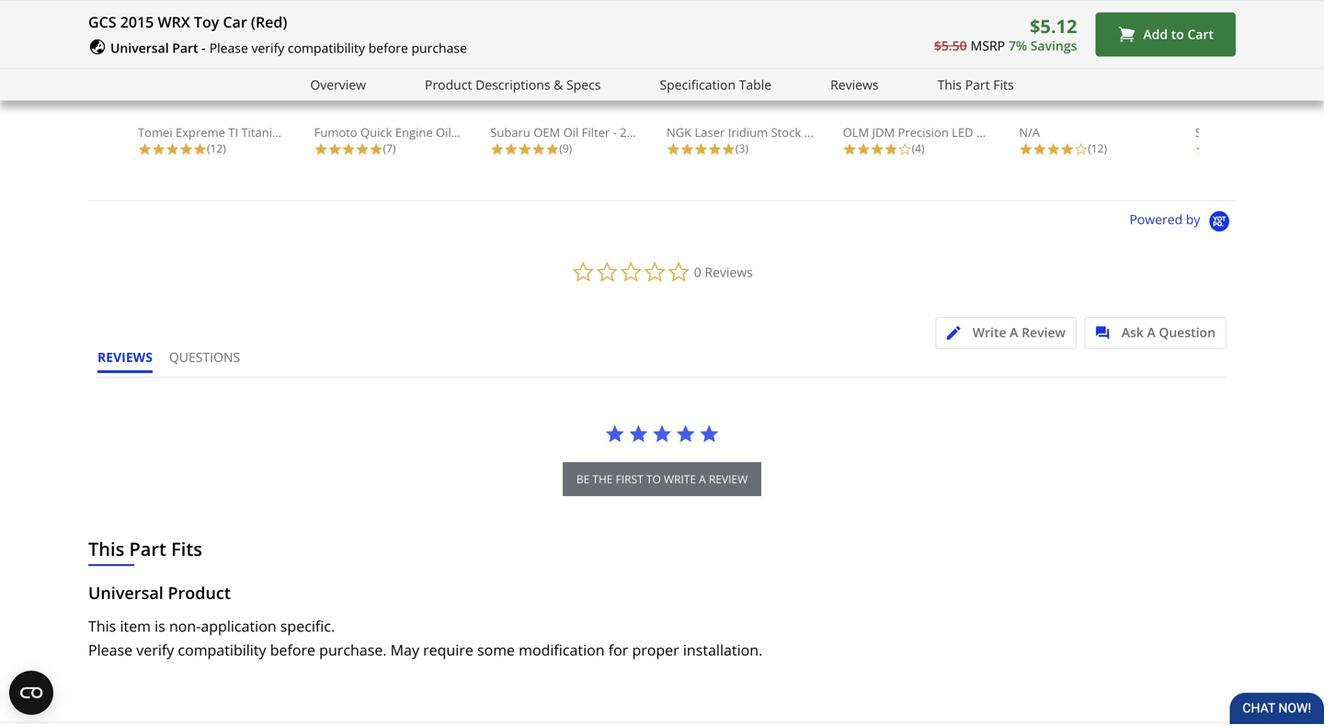Task type: describe. For each thing, give the bounding box(es) containing it.
modification
[[519, 640, 605, 660]]

7 total reviews element
[[314, 141, 461, 156]]

a for write
[[1010, 324, 1018, 341]]

may
[[391, 640, 419, 660]]

fumoto quick engine oil drain valve... link
[[314, 0, 527, 141]]

powered by
[[1130, 210, 1204, 228]]

7%
[[1009, 37, 1027, 54]]

purchase.
[[319, 640, 387, 660]]

1 jdm from the left
[[872, 124, 895, 141]]

(7)
[[383, 141, 396, 156]]

stock
[[771, 124, 801, 141]]

overview link
[[310, 74, 366, 95]]

review
[[1022, 324, 1066, 341]]

empty star image for n/a
[[1074, 142, 1088, 156]]

subispeed facelift jdm link
[[1195, 0, 1324, 141]]

overview
[[310, 76, 366, 93]]

2 jdm from the left
[[1300, 124, 1323, 141]]

subaru oem oil filter - 2015-2024... link
[[490, 0, 688, 141]]

specs
[[566, 76, 601, 93]]

tomei expreme ti titanium cat-back...
[[138, 124, 352, 141]]

specific.
[[280, 617, 335, 636]]

0 vertical spatial before
[[369, 39, 408, 57]]

ask a question
[[1122, 324, 1216, 341]]

be the first to write a review
[[576, 472, 748, 487]]

specification table link
[[660, 74, 772, 95]]

n/a
[[1019, 124, 1040, 141]]

1 horizontal spatial part
[[172, 39, 198, 57]]

1 horizontal spatial please
[[209, 39, 248, 57]]

some
[[477, 640, 515, 660]]

purchase
[[412, 39, 467, 57]]

$5.12 $5.50 msrp 7% savings
[[934, 13, 1077, 54]]

cart
[[1188, 25, 1214, 43]]

olm jdm precision led lift gate...
[[843, 124, 1033, 141]]

cat-
[[294, 124, 316, 141]]

this item is non-application specific. please verify compatibility before purchase. may require some modification for proper installation.
[[88, 617, 763, 660]]

reviews
[[97, 348, 153, 366]]

universal for universal product
[[88, 582, 164, 605]]

2 total reviews element
[[1195, 141, 1324, 156]]

be
[[576, 472, 590, 487]]

car
[[223, 12, 247, 32]]

0 horizontal spatial product
[[168, 582, 231, 605]]

fumoto quick engine oil drain valve...
[[314, 124, 527, 141]]

12 total reviews element for tomei expreme ti titanium cat-back...
[[138, 141, 285, 156]]

gcs
[[88, 12, 116, 32]]

quick
[[361, 124, 392, 141]]

1 horizontal spatial verify
[[251, 39, 284, 57]]

this part fits link
[[938, 74, 1014, 95]]

ngk
[[667, 124, 692, 141]]

1 vertical spatial -
[[613, 124, 617, 141]]

(12) for n/a
[[1088, 141, 1107, 156]]

lift
[[977, 124, 994, 141]]

be the first to write a review button
[[563, 463, 762, 497]]

olm jdm precision led lift gate... link
[[843, 0, 1033, 141]]

1 vertical spatial part
[[965, 76, 990, 93]]

2024...
[[651, 124, 688, 141]]

universal for universal part - please verify compatibility before purchase
[[110, 39, 169, 57]]

iridium
[[728, 124, 768, 141]]

$5.12
[[1030, 13, 1077, 39]]

led
[[952, 124, 974, 141]]

add to cart button
[[1096, 12, 1236, 56]]

subaru
[[490, 124, 531, 141]]

0 vertical spatial compatibility
[[288, 39, 365, 57]]

questions
[[169, 348, 240, 366]]

first
[[616, 472, 644, 487]]

engine
[[395, 124, 433, 141]]

2015-
[[620, 124, 651, 141]]

(9)
[[559, 141, 572, 156]]

n/a link
[[1019, 0, 1166, 141]]

2015
[[120, 12, 154, 32]]

9 total reviews element
[[490, 141, 638, 156]]

powered
[[1130, 210, 1183, 228]]

write
[[973, 324, 1007, 341]]

0 vertical spatial fits
[[993, 76, 1014, 93]]

0 reviews
[[694, 263, 753, 281]]

2 vertical spatial part
[[129, 537, 166, 562]]

facelift
[[1257, 124, 1297, 141]]

require
[[423, 640, 473, 660]]

12 total reviews element for n/a
[[1019, 141, 1166, 156]]

add
[[1144, 25, 1168, 43]]

wrx
[[158, 12, 190, 32]]

ti
[[228, 124, 238, 141]]

product descriptions & specs
[[425, 76, 601, 93]]

olm
[[843, 124, 869, 141]]

this inside this part fits link
[[938, 76, 962, 93]]

savings
[[1031, 37, 1077, 54]]

0
[[694, 263, 702, 281]]



Task type: locate. For each thing, give the bounding box(es) containing it.
empty star image down precision
[[898, 142, 912, 156]]

please inside this item is non-application specific. please verify compatibility before purchase. may require some modification for proper installation.
[[88, 640, 133, 660]]

ask
[[1122, 324, 1144, 341]]

1 horizontal spatial empty star image
[[1074, 142, 1088, 156]]

1 horizontal spatial product
[[425, 76, 472, 93]]

a inside dropdown button
[[1010, 324, 1018, 341]]

back...
[[316, 124, 352, 141]]

0 horizontal spatial fits
[[171, 537, 202, 562]]

1 horizontal spatial this part fits
[[938, 76, 1014, 93]]

(12) right n/a
[[1088, 141, 1107, 156]]

fits down 7%
[[993, 76, 1014, 93]]

gcs 2015 wrx toy car (red)
[[88, 12, 287, 32]]

0 horizontal spatial empty star image
[[898, 142, 912, 156]]

reviews
[[831, 76, 879, 93], [705, 263, 753, 281]]

2 vertical spatial this
[[88, 617, 116, 636]]

part up universal product
[[129, 537, 166, 562]]

empty star image down n/a link
[[1074, 142, 1088, 156]]

part down gcs 2015 wrx toy car (red)
[[172, 39, 198, 57]]

oem
[[534, 124, 560, 141]]

(12) for tomei expreme ti titanium cat-back...
[[207, 141, 226, 156]]

is
[[155, 617, 165, 636]]

a
[[699, 472, 706, 487]]

2 (12) from the left
[[1088, 141, 1107, 156]]

0 horizontal spatial please
[[88, 640, 133, 660]]

0 horizontal spatial verify
[[136, 640, 174, 660]]

2 12 total reviews element from the left
[[1019, 141, 1166, 156]]

universal part - please verify compatibility before purchase
[[110, 39, 467, 57]]

1 vertical spatial product
[[168, 582, 231, 605]]

filter
[[582, 124, 610, 141]]

tab list containing reviews
[[97, 348, 257, 377]]

- down toy
[[202, 39, 206, 57]]

oil left drain
[[436, 124, 451, 141]]

subispeed facelift jdm 
[[1195, 124, 1324, 141]]

part down msrp
[[965, 76, 990, 93]]

1 vertical spatial please
[[88, 640, 133, 660]]

installation.
[[683, 640, 763, 660]]

reviews right 0
[[705, 263, 753, 281]]

to
[[1171, 25, 1184, 43], [646, 472, 661, 487]]

review
[[709, 472, 748, 487]]

1 vertical spatial reviews
[[705, 263, 753, 281]]

0 horizontal spatial oil
[[436, 124, 451, 141]]

-
[[202, 39, 206, 57], [613, 124, 617, 141]]

universal down 2015
[[110, 39, 169, 57]]

1 horizontal spatial fits
[[993, 76, 1014, 93]]

0 vertical spatial to
[[1171, 25, 1184, 43]]

universal
[[110, 39, 169, 57], [88, 582, 164, 605]]

write no frame image
[[947, 326, 970, 340]]

0 horizontal spatial a
[[1010, 324, 1018, 341]]

compatibility inside this item is non-application specific. please verify compatibility before purchase. may require some modification for proper installation.
[[178, 640, 266, 660]]

table
[[739, 76, 772, 93]]

1 (12) from the left
[[207, 141, 226, 156]]

msrp
[[971, 37, 1005, 54]]

0 vertical spatial this
[[938, 76, 962, 93]]

heat
[[804, 124, 831, 141]]

0 horizontal spatial to
[[646, 472, 661, 487]]

gate...
[[997, 124, 1033, 141]]

4 total reviews element
[[843, 141, 990, 156]]

by
[[1186, 210, 1201, 228]]

empty star image for olm jdm precision led lift gate...
[[898, 142, 912, 156]]

1 horizontal spatial jdm
[[1300, 124, 1323, 141]]

subaru oem oil filter - 2015-2024...
[[490, 124, 688, 141]]

0 horizontal spatial compatibility
[[178, 640, 266, 660]]

laser
[[695, 124, 725, 141]]

for
[[609, 640, 628, 660]]

to right "first"
[[646, 472, 661, 487]]

1 vertical spatial compatibility
[[178, 640, 266, 660]]

this up universal product
[[88, 537, 124, 562]]

1 vertical spatial this part fits
[[88, 537, 202, 562]]

2 oil from the left
[[563, 124, 579, 141]]

product descriptions & specs link
[[425, 74, 601, 95]]

0 horizontal spatial before
[[270, 640, 315, 660]]

verify down (red) at the left
[[251, 39, 284, 57]]

star image
[[138, 142, 152, 156], [152, 142, 166, 156], [166, 142, 179, 156], [179, 142, 193, 156], [193, 142, 207, 156], [328, 142, 342, 156], [342, 142, 356, 156], [356, 142, 369, 156], [490, 142, 504, 156], [546, 142, 559, 156], [843, 142, 857, 156], [857, 142, 871, 156], [871, 142, 884, 156], [884, 142, 898, 156], [1019, 142, 1033, 156], [1195, 142, 1209, 156], [605, 424, 625, 444], [628, 424, 649, 444]]

tomei
[[138, 124, 173, 141]]

this down '$5.50'
[[938, 76, 962, 93]]

(4)
[[912, 141, 925, 156]]

please down 'car'
[[209, 39, 248, 57]]

0 vertical spatial -
[[202, 39, 206, 57]]

compatibility down the application
[[178, 640, 266, 660]]

this part fits up universal product
[[88, 537, 202, 562]]

1 horizontal spatial compatibility
[[288, 39, 365, 57]]

a inside dropdown button
[[1147, 324, 1156, 341]]

this inside this item is non-application specific. please verify compatibility before purchase. may require some modification for proper installation.
[[88, 617, 116, 636]]

ngk laser iridium stock heat range...
[[667, 124, 878, 141]]

star image
[[314, 142, 328, 156], [369, 142, 383, 156], [504, 142, 518, 156], [518, 142, 532, 156], [532, 142, 546, 156], [667, 142, 680, 156], [680, 142, 694, 156], [694, 142, 708, 156], [708, 142, 722, 156], [722, 142, 736, 156], [1033, 142, 1047, 156], [1047, 142, 1061, 156], [1061, 142, 1074, 156], [652, 424, 672, 444], [676, 424, 696, 444], [699, 424, 719, 444]]

1 vertical spatial before
[[270, 640, 315, 660]]

this part fits down msrp
[[938, 76, 1014, 93]]

1 vertical spatial universal
[[88, 582, 164, 605]]

jdm right olm
[[872, 124, 895, 141]]

2 horizontal spatial part
[[965, 76, 990, 93]]

1 horizontal spatial oil
[[563, 124, 579, 141]]

a right 'write'
[[1010, 324, 1018, 341]]

proper
[[632, 640, 679, 660]]

fits up universal product
[[171, 537, 202, 562]]

this part fits
[[938, 76, 1014, 93], [88, 537, 202, 562]]

titanium
[[241, 124, 291, 141]]

0 horizontal spatial (12)
[[207, 141, 226, 156]]

to right add
[[1171, 25, 1184, 43]]

add to cart
[[1144, 25, 1214, 43]]

tomei expreme ti titanium cat-back... link
[[138, 0, 352, 141]]

oil right oem at the top left of page
[[563, 124, 579, 141]]

12 total reviews element
[[138, 141, 285, 156], [1019, 141, 1166, 156]]

(12)
[[207, 141, 226, 156], [1088, 141, 1107, 156]]

please down item at left bottom
[[88, 640, 133, 660]]

(red)
[[251, 12, 287, 32]]

0 horizontal spatial this part fits
[[88, 537, 202, 562]]

ngk laser iridium stock heat range... link
[[667, 0, 878, 141]]

fumoto
[[314, 124, 357, 141]]

(3)
[[736, 141, 748, 156]]

this
[[938, 76, 962, 93], [88, 537, 124, 562], [88, 617, 116, 636]]

1 horizontal spatial before
[[369, 39, 408, 57]]

(12) left 'ti'
[[207, 141, 226, 156]]

1 horizontal spatial reviews
[[831, 76, 879, 93]]

reviews link
[[831, 74, 879, 95]]

0 vertical spatial part
[[172, 39, 198, 57]]

tab list
[[97, 348, 257, 377]]

- right filter
[[613, 124, 617, 141]]

0 vertical spatial please
[[209, 39, 248, 57]]

range...
[[834, 124, 878, 141]]

powered by link
[[1130, 210, 1236, 234]]

to inside the be the first to write a review button
[[646, 472, 661, 487]]

before
[[369, 39, 408, 57], [270, 640, 315, 660]]

before down specific.
[[270, 640, 315, 660]]

product down the 'purchase'
[[425, 76, 472, 93]]

1 a from the left
[[1010, 324, 1018, 341]]

item
[[120, 617, 151, 636]]

reviews up range...
[[831, 76, 879, 93]]

1 oil from the left
[[436, 124, 451, 141]]

open widget image
[[9, 671, 53, 716]]

1 vertical spatial fits
[[171, 537, 202, 562]]

1 horizontal spatial (12)
[[1088, 141, 1107, 156]]

0 vertical spatial this part fits
[[938, 76, 1014, 93]]

1 empty star image from the left
[[898, 142, 912, 156]]

jdm right facelift
[[1300, 124, 1323, 141]]

non-
[[169, 617, 201, 636]]

to inside add to cart "button"
[[1171, 25, 1184, 43]]

descriptions
[[476, 76, 550, 93]]

specification table
[[660, 76, 772, 93]]

specification
[[660, 76, 736, 93]]

subispeed
[[1195, 124, 1254, 141]]

product up non- at the left bottom of the page
[[168, 582, 231, 605]]

before left the 'purchase'
[[369, 39, 408, 57]]

a right ask
[[1147, 324, 1156, 341]]

1 vertical spatial this
[[88, 537, 124, 562]]

$5.50
[[934, 37, 967, 54]]

1 horizontal spatial to
[[1171, 25, 1184, 43]]

a for ask
[[1147, 324, 1156, 341]]

empty star image
[[898, 142, 912, 156], [1074, 142, 1088, 156]]

compatibility up overview
[[288, 39, 365, 57]]

dialog image
[[1096, 326, 1119, 340]]

write a review
[[973, 324, 1066, 341]]

verify down is
[[136, 640, 174, 660]]

1 12 total reviews element from the left
[[138, 141, 285, 156]]

before inside this item is non-application specific. please verify compatibility before purchase. may require some modification for proper installation.
[[270, 640, 315, 660]]

2 a from the left
[[1147, 324, 1156, 341]]

0 vertical spatial verify
[[251, 39, 284, 57]]

this left item at left bottom
[[88, 617, 116, 636]]

precision
[[898, 124, 949, 141]]

0 vertical spatial reviews
[[831, 76, 879, 93]]

verify inside this item is non-application specific. please verify compatibility before purchase. may require some modification for proper installation.
[[136, 640, 174, 660]]

1 horizontal spatial -
[[613, 124, 617, 141]]

0 horizontal spatial 12 total reviews element
[[138, 141, 285, 156]]

0 horizontal spatial reviews
[[705, 263, 753, 281]]

universal up item at left bottom
[[88, 582, 164, 605]]

1 horizontal spatial a
[[1147, 324, 1156, 341]]

drain
[[454, 124, 485, 141]]

oil
[[436, 124, 451, 141], [563, 124, 579, 141]]

2 empty star image from the left
[[1074, 142, 1088, 156]]

0 vertical spatial universal
[[110, 39, 169, 57]]

0 horizontal spatial jdm
[[872, 124, 895, 141]]

1 vertical spatial to
[[646, 472, 661, 487]]

the
[[593, 472, 613, 487]]

0 horizontal spatial part
[[129, 537, 166, 562]]

toy
[[194, 12, 219, 32]]

1 vertical spatial verify
[[136, 640, 174, 660]]

0 horizontal spatial -
[[202, 39, 206, 57]]

1 horizontal spatial 12 total reviews element
[[1019, 141, 1166, 156]]

3 total reviews element
[[667, 141, 814, 156]]

jdm
[[872, 124, 895, 141], [1300, 124, 1323, 141]]

application
[[201, 617, 276, 636]]

universal product
[[88, 582, 231, 605]]

0 vertical spatial product
[[425, 76, 472, 93]]

expreme
[[176, 124, 225, 141]]



Task type: vqa. For each thing, say whether or not it's contained in the screenshot.
"SubiSpeed Facelift JDM"
yes



